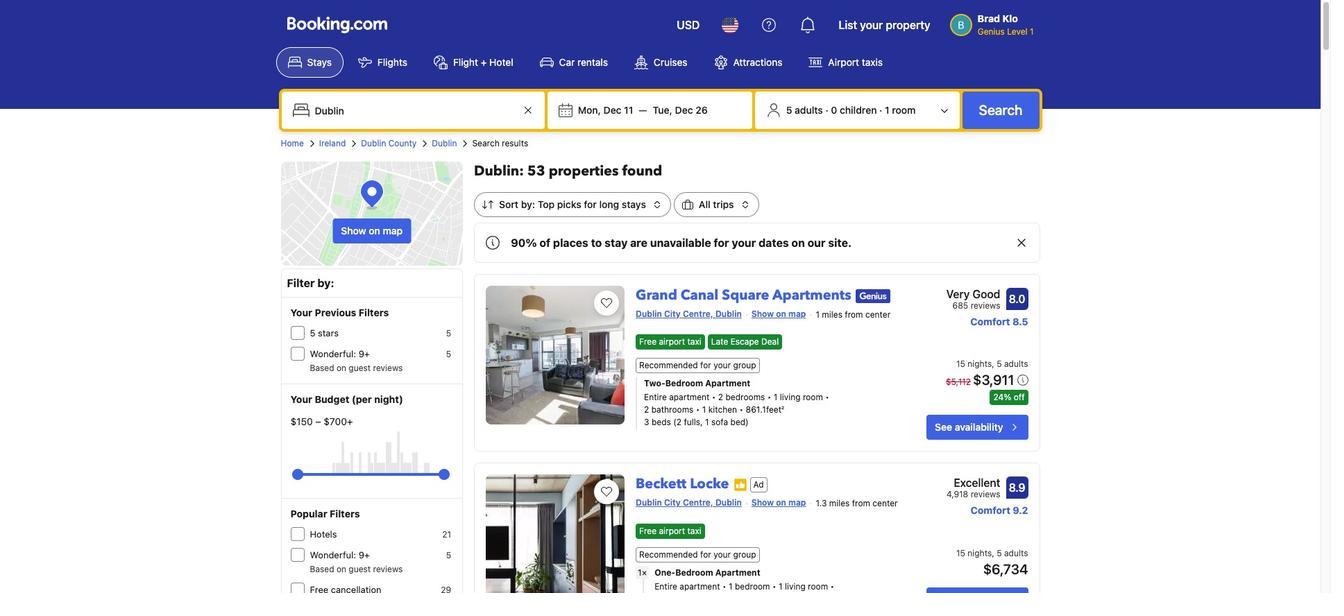 Task type: locate. For each thing, give the bounding box(es) containing it.
cruises
[[654, 56, 688, 68]]

5 stars
[[310, 328, 339, 339]]

apartment for two-
[[670, 393, 710, 403]]

property
[[886, 19, 931, 31]]

1 · from the left
[[826, 104, 829, 116]]

for
[[584, 199, 597, 210], [714, 237, 730, 249], [701, 361, 712, 371], [701, 550, 712, 560]]

miles
[[822, 310, 843, 320], [830, 499, 850, 509]]

1 vertical spatial dublin city centre, dublin
[[636, 498, 742, 509]]

apartment up the bedrooms
[[706, 379, 751, 389]]

based down hotels
[[310, 565, 334, 575]]

living up 861.1feet²
[[780, 393, 801, 403]]

8.5
[[1013, 316, 1029, 328]]

0 vertical spatial bedroom
[[666, 379, 704, 389]]

comfort 8.5
[[971, 316, 1029, 328]]

on
[[369, 225, 380, 237], [792, 237, 805, 249], [777, 309, 787, 319], [337, 363, 347, 374], [777, 498, 787, 509], [337, 565, 347, 575]]

1 vertical spatial show
[[752, 309, 774, 319]]

room down one-bedroom apartment link
[[808, 582, 829, 592]]

living
[[780, 393, 801, 403], [785, 582, 806, 592]]

1 vertical spatial 9+
[[359, 550, 370, 561]]

recommended for beckett
[[640, 550, 698, 560]]

2 15 from the top
[[957, 548, 966, 559]]

53
[[528, 162, 546, 181]]

2 recommended from the top
[[640, 550, 698, 560]]

0 vertical spatial dublin city centre, dublin
[[636, 309, 742, 319]]

for up one-bedroom apartment entire apartment • 1 bedroom • 1 living room •
[[701, 550, 712, 560]]

show inside button
[[341, 225, 366, 237]]

2 vertical spatial adults
[[1005, 548, 1029, 559]]

recommended for your group for canal
[[640, 361, 757, 371]]

two-
[[644, 379, 666, 389]]

1 vertical spatial from
[[853, 499, 871, 509]]

2 vertical spatial show
[[752, 498, 774, 509]]

stays link
[[276, 47, 344, 78]]

entire down two- in the left of the page
[[644, 393, 667, 403]]

miles down the apartments
[[822, 310, 843, 320]]

0 vertical spatial wonderful:
[[310, 349, 356, 360]]

1 vertical spatial room
[[803, 393, 824, 403]]

2 comfort from the top
[[971, 505, 1011, 517]]

your for your previous filters
[[291, 307, 313, 319]]

our
[[808, 237, 826, 249]]

15 down 4,918
[[957, 548, 966, 559]]

centre, down canal
[[683, 309, 714, 319]]

guest up (per
[[349, 363, 371, 374]]

from down the apartments
[[845, 310, 864, 320]]

1 city from the top
[[665, 309, 681, 319]]

wonderful: down hotels
[[310, 550, 356, 561]]

1 vertical spatial adults
[[1005, 359, 1029, 370]]

1 vertical spatial apartment
[[680, 582, 721, 592]]

0 vertical spatial search
[[980, 102, 1023, 118]]

reviews inside excellent 4,918 reviews
[[971, 490, 1001, 500]]

free up two- in the left of the page
[[640, 337, 657, 347]]

2 nights from the top
[[968, 548, 993, 559]]

0 vertical spatial 9+
[[359, 349, 370, 360]]

1 wonderful: from the top
[[310, 349, 356, 360]]

popular filters
[[291, 508, 360, 520]]

0 vertical spatial map
[[383, 225, 403, 237]]

1 miles from center
[[816, 310, 891, 320]]

15 up $5,112
[[957, 359, 966, 370]]

1 , from the top
[[993, 359, 995, 370]]

nights for 15 nights , 5 adults $6,734
[[968, 548, 993, 559]]

for down all trips dropdown button
[[714, 237, 730, 249]]

0 vertical spatial based on guest reviews
[[310, 363, 403, 374]]

•
[[712, 393, 716, 403], [768, 393, 772, 403], [826, 393, 830, 403], [696, 405, 700, 415], [740, 405, 744, 415], [723, 582, 727, 592], [773, 582, 777, 592], [831, 582, 835, 592]]

1 vertical spatial miles
[[830, 499, 850, 509]]

car
[[559, 56, 575, 68]]

guest for previous
[[349, 363, 371, 374]]

1 horizontal spatial search
[[980, 102, 1023, 118]]

bedroom for two-
[[666, 379, 704, 389]]

apartment up bedroom
[[716, 568, 761, 578]]

0 horizontal spatial dec
[[604, 104, 622, 116]]

from
[[845, 310, 864, 320], [853, 499, 871, 509]]

apartment up bathrooms at bottom
[[670, 393, 710, 403]]

dublin
[[361, 138, 386, 149], [432, 138, 457, 149], [636, 309, 662, 319], [716, 309, 742, 319], [636, 498, 662, 509], [716, 498, 742, 509]]

dublin city centre, dublin down canal
[[636, 309, 742, 319]]

brad
[[978, 12, 1001, 24]]

sort by: top picks for long stays
[[499, 199, 646, 210]]

by:
[[521, 199, 535, 210], [318, 277, 335, 290]]

based on guest reviews down hotels
[[310, 565, 403, 575]]

attractions
[[734, 56, 783, 68]]

1 vertical spatial your
[[291, 394, 313, 406]]

living inside two-bedroom apartment entire apartment • 2 bedrooms • 1 living room • 2 bathrooms • 1 kitchen • 861.1feet² 3 beds (2 fulls, 1 sofa bed)
[[780, 393, 801, 403]]

genius discounts available at this property. image
[[856, 289, 891, 303], [856, 289, 891, 303]]

nights up $6,734
[[968, 548, 993, 559]]

apartment inside one-bedroom apartment entire apartment • 1 bedroom • 1 living room •
[[716, 568, 761, 578]]

miles right the 1.3
[[830, 499, 850, 509]]

15
[[957, 359, 966, 370], [957, 548, 966, 559]]

group down escape
[[734, 361, 757, 371]]

, up $6,734
[[993, 548, 995, 559]]

1 based on guest reviews from the top
[[310, 363, 403, 374]]

entire down 'one-' at the bottom of page
[[655, 582, 678, 592]]

dublin city centre, dublin for locke
[[636, 498, 742, 509]]

reviews
[[971, 301, 1001, 311], [373, 363, 403, 374], [971, 490, 1001, 500], [373, 565, 403, 575]]

comfort for grand canal square apartments
[[971, 316, 1011, 328]]

adults
[[795, 104, 824, 116], [1005, 359, 1029, 370], [1005, 548, 1029, 559]]

see availability link
[[927, 415, 1029, 440]]

living inside one-bedroom apartment entire apartment • 1 bedroom • 1 living room •
[[785, 582, 806, 592]]

5 adults · 0 children · 1 room button
[[761, 97, 955, 124]]

city down beckett locke
[[665, 498, 681, 509]]

1 vertical spatial taxi
[[688, 526, 702, 537]]

0 vertical spatial group
[[734, 361, 757, 371]]

guest down popular filters at the left bottom of the page
[[349, 565, 371, 575]]

1 vertical spatial show on map
[[752, 309, 807, 319]]

very good element
[[947, 286, 1001, 303]]

city
[[665, 309, 681, 319], [665, 498, 681, 509]]

2 based on guest reviews from the top
[[310, 565, 403, 575]]

1 vertical spatial airport
[[659, 526, 686, 537]]

0 vertical spatial show
[[341, 225, 366, 237]]

map
[[383, 225, 403, 237], [789, 309, 807, 319], [789, 498, 807, 509]]

by: right filter
[[318, 277, 335, 290]]

1 vertical spatial wonderful: 9+
[[310, 550, 370, 561]]

wonderful: 9+ down hotels
[[310, 550, 370, 561]]

adults up $6,734
[[1005, 548, 1029, 559]]

15 for 15 nights , 5 adults
[[957, 359, 966, 370]]

2 centre, from the top
[[683, 498, 714, 509]]

1 vertical spatial 2
[[644, 405, 650, 415]]

0 vertical spatial city
[[665, 309, 681, 319]]

dec left the 11
[[604, 104, 622, 116]]

9+ up (per
[[359, 349, 370, 360]]

1 9+ from the top
[[359, 349, 370, 360]]

nights up $3,911
[[968, 359, 993, 370]]

taxi left late
[[688, 337, 702, 347]]

(2
[[674, 418, 682, 428]]

dates
[[759, 237, 789, 249]]

0 vertical spatial comfort
[[971, 316, 1011, 328]]

0 vertical spatial guest
[[349, 363, 371, 374]]

city down grand
[[665, 309, 681, 319]]

dublin city centre, dublin down beckett locke
[[636, 498, 742, 509]]

wonderful: down the stars
[[310, 349, 356, 360]]

2 recommended for your group from the top
[[640, 550, 757, 560]]

dec left 26
[[675, 104, 693, 116]]

filters right previous
[[359, 307, 389, 319]]

search inside button
[[980, 102, 1023, 118]]

centre, down locke
[[683, 498, 714, 509]]

1 vertical spatial living
[[785, 582, 806, 592]]

0 vertical spatial room
[[893, 104, 916, 116]]

2 based from the top
[[310, 565, 334, 575]]

your inside 'link'
[[861, 19, 884, 31]]

all
[[699, 199, 711, 210]]

15 nights , 5 adults $6,734
[[957, 548, 1029, 578]]

2 vertical spatial show on map
[[752, 498, 807, 509]]

1 vertical spatial by:
[[318, 277, 335, 290]]

1 vertical spatial center
[[873, 499, 898, 509]]

places
[[553, 237, 589, 249]]

0 vertical spatial ,
[[993, 359, 995, 370]]

comfort 9.2
[[971, 505, 1029, 517]]

2 up "3"
[[644, 405, 650, 415]]

based up budget on the bottom left
[[310, 363, 334, 374]]

comfort for beckett locke
[[971, 505, 1011, 517]]

adults inside "15 nights , 5 adults $6,734"
[[1005, 548, 1029, 559]]

based for previous
[[310, 363, 334, 374]]

your for your budget (per night)
[[291, 394, 313, 406]]

room down two-bedroom apartment link
[[803, 393, 824, 403]]

free airport taxi up two- in the left of the page
[[640, 337, 702, 347]]

recommended for your group down late
[[640, 361, 757, 371]]

flights
[[378, 56, 408, 68]]

based on guest reviews up (per
[[310, 363, 403, 374]]

1 vertical spatial search
[[473, 138, 500, 149]]

bedroom up bathrooms at bottom
[[666, 379, 704, 389]]

0 vertical spatial 2
[[719, 393, 724, 403]]

0 vertical spatial apartment
[[706, 379, 751, 389]]

0 vertical spatial taxi
[[688, 337, 702, 347]]

stay
[[605, 237, 628, 249]]

1 vertical spatial based
[[310, 565, 334, 575]]

reviews inside very good 685 reviews
[[971, 301, 1001, 311]]

1 vertical spatial centre,
[[683, 498, 714, 509]]

1 vertical spatial free airport taxi
[[640, 526, 702, 537]]

two-bedroom apartment link
[[644, 378, 879, 390]]

group for locke
[[734, 550, 757, 560]]

1 vertical spatial nights
[[968, 548, 993, 559]]

2 group from the top
[[734, 550, 757, 560]]

good
[[973, 288, 1001, 301]]

search for search results
[[473, 138, 500, 149]]

2 vertical spatial map
[[789, 498, 807, 509]]

1 vertical spatial ,
[[993, 548, 995, 559]]

room inside one-bedroom apartment entire apartment • 1 bedroom • 1 living room •
[[808, 582, 829, 592]]

beckett locke link
[[636, 470, 730, 494]]

1 vertical spatial 15
[[957, 548, 966, 559]]

stays
[[307, 56, 332, 68]]

1 vertical spatial entire
[[655, 582, 678, 592]]

your left the dates
[[732, 237, 756, 249]]

· right children
[[880, 104, 883, 116]]

by: for filter
[[318, 277, 335, 290]]

grand
[[636, 286, 678, 305]]

free airport taxi up 'one-' at the bottom of page
[[640, 526, 702, 537]]

beckett locke
[[636, 475, 730, 494]]

availability
[[955, 422, 1004, 434]]

1 centre, from the top
[[683, 309, 714, 319]]

0 vertical spatial centre,
[[683, 309, 714, 319]]

apartment left bedroom
[[680, 582, 721, 592]]

taxi down beckett locke
[[688, 526, 702, 537]]

dublin city centre, dublin
[[636, 309, 742, 319], [636, 498, 742, 509]]

Where are you going? field
[[309, 98, 520, 123]]

2 9+ from the top
[[359, 550, 370, 561]]

15 inside "15 nights , 5 adults $6,734"
[[957, 548, 966, 559]]

2 your from the top
[[291, 394, 313, 406]]

0 vertical spatial by:
[[521, 199, 535, 210]]

recommended for your group up 'one-' at the bottom of page
[[640, 550, 757, 560]]

filters up hotels
[[330, 508, 360, 520]]

room
[[893, 104, 916, 116], [803, 393, 824, 403], [808, 582, 829, 592]]

1 vertical spatial recommended
[[640, 550, 698, 560]]

room inside two-bedroom apartment entire apartment • 2 bedrooms • 1 living room • 2 bathrooms • 1 kitchen • 861.1feet² 3 beds (2 fulls, 1 sofa bed)
[[803, 393, 824, 403]]

your previous filters
[[291, 307, 389, 319]]

2 taxi from the top
[[688, 526, 702, 537]]

1 inside dropdown button
[[885, 104, 890, 116]]

entire inside two-bedroom apartment entire apartment • 2 bedrooms • 1 living room • 2 bathrooms • 1 kitchen • 861.1feet² 3 beds (2 fulls, 1 sofa bed)
[[644, 393, 667, 403]]

0 vertical spatial apartment
[[670, 393, 710, 403]]

5 inside dropdown button
[[787, 104, 793, 116]]

0 vertical spatial entire
[[644, 393, 667, 403]]

airport up two- in the left of the page
[[659, 337, 686, 347]]

1 15 from the top
[[957, 359, 966, 370]]

1 horizontal spatial dec
[[675, 104, 693, 116]]

map inside button
[[383, 225, 403, 237]]

nights inside "15 nights , 5 adults $6,734"
[[968, 548, 993, 559]]

1 dublin city centre, dublin from the top
[[636, 309, 742, 319]]

apartment inside two-bedroom apartment entire apartment • 2 bedrooms • 1 living room • 2 bathrooms • 1 kitchen • 861.1feet² 3 beds (2 fulls, 1 sofa bed)
[[670, 393, 710, 403]]

group up one-bedroom apartment entire apartment • 1 bedroom • 1 living room •
[[734, 550, 757, 560]]

0 vertical spatial center
[[866, 310, 891, 320]]

2 vertical spatial room
[[808, 582, 829, 592]]

0 vertical spatial wonderful: 9+
[[310, 349, 370, 360]]

adults up $3,911
[[1005, 359, 1029, 370]]

filters
[[359, 307, 389, 319], [330, 508, 360, 520]]

1 horizontal spatial by:
[[521, 199, 535, 210]]

2 wonderful: from the top
[[310, 550, 356, 561]]

3
[[644, 418, 650, 428]]

on inside button
[[369, 225, 380, 237]]

scored 8.0 element
[[1007, 288, 1029, 310]]

1 based from the top
[[310, 363, 334, 374]]

1 free airport taxi from the top
[[640, 337, 702, 347]]

comfort down good on the right of the page
[[971, 316, 1011, 328]]

dublin: 53 properties found
[[474, 162, 663, 181]]

ad
[[754, 480, 764, 490]]

center for beckett locke
[[873, 499, 898, 509]]

list your property link
[[831, 8, 939, 42]]

comfort down excellent 4,918 reviews
[[971, 505, 1011, 517]]

room for one-bedroom apartment entire apartment • 1 bedroom • 1 living room •
[[808, 582, 829, 592]]

0 vertical spatial based
[[310, 363, 334, 374]]

very
[[947, 288, 970, 301]]

show for grand canal square apartments
[[752, 309, 774, 319]]

scored 8.9 element
[[1007, 477, 1029, 500]]

1 your from the top
[[291, 307, 313, 319]]

kitchen
[[709, 405, 738, 415]]

your right list
[[861, 19, 884, 31]]

0 vertical spatial 15
[[957, 359, 966, 370]]

2 dec from the left
[[675, 104, 693, 116]]

entire inside one-bedroom apartment entire apartment • 1 bedroom • 1 living room •
[[655, 582, 678, 592]]

1 vertical spatial recommended for your group
[[640, 550, 757, 560]]

show on map inside button
[[341, 225, 403, 237]]

recommended for your group
[[640, 361, 757, 371], [640, 550, 757, 560]]

0 vertical spatial miles
[[822, 310, 843, 320]]

car rentals
[[559, 56, 608, 68]]

from for grand canal square apartments
[[845, 310, 864, 320]]

, up $3,911
[[993, 359, 995, 370]]

0 vertical spatial free
[[640, 337, 657, 347]]

1 recommended for your group from the top
[[640, 361, 757, 371]]

living down one-bedroom apartment link
[[785, 582, 806, 592]]

1 vertical spatial group
[[734, 550, 757, 560]]

1 vertical spatial wonderful:
[[310, 550, 356, 561]]

, inside "15 nights , 5 adults $6,734"
[[993, 548, 995, 559]]

booking.com image
[[287, 17, 387, 33]]

$6,734
[[984, 562, 1029, 578]]

bedroom for one-
[[676, 568, 714, 578]]

recommended up 'one-' at the bottom of page
[[640, 550, 698, 560]]

room right children
[[893, 104, 916, 116]]

group for canal
[[734, 361, 757, 371]]

based for filters
[[310, 565, 334, 575]]

· left "0"
[[826, 104, 829, 116]]

1 vertical spatial free
[[640, 526, 657, 537]]

adults inside dropdown button
[[795, 104, 824, 116]]

comfort
[[971, 316, 1011, 328], [971, 505, 1011, 517]]

1 vertical spatial map
[[789, 309, 807, 319]]

1 group from the top
[[734, 361, 757, 371]]

1 right children
[[885, 104, 890, 116]]

long
[[600, 199, 620, 210]]

show on map for grand canal square apartments
[[752, 309, 807, 319]]

0 vertical spatial free airport taxi
[[640, 337, 702, 347]]

show on map button
[[333, 219, 411, 244]]

1 down the apartments
[[816, 310, 820, 320]]

1
[[1031, 26, 1034, 37], [885, 104, 890, 116], [816, 310, 820, 320], [774, 393, 778, 403], [703, 405, 707, 415], [706, 418, 709, 428], [638, 568, 642, 578], [729, 582, 733, 592], [779, 582, 783, 592]]

apartment inside one-bedroom apartment entire apartment • 1 bedroom • 1 living room •
[[680, 582, 721, 592]]

bedroom inside two-bedroom apartment entire apartment • 2 bedrooms • 1 living room • 2 bathrooms • 1 kitchen • 861.1feet² 3 beds (2 fulls, 1 sofa bed)
[[666, 379, 704, 389]]

this property is part of our preferred partner program. it's committed to providing excellent service and good value. it'll pay us a higher commission if you make a booking. image
[[734, 478, 748, 492], [734, 478, 748, 492]]

wonderful: 9+ for filters
[[310, 550, 370, 561]]

your
[[861, 19, 884, 31], [732, 237, 756, 249], [714, 361, 731, 371], [714, 550, 731, 560]]

2 wonderful: 9+ from the top
[[310, 550, 370, 561]]

0 vertical spatial from
[[845, 310, 864, 320]]

recommended up two- in the left of the page
[[640, 361, 698, 371]]

dublin down locke
[[716, 498, 742, 509]]

filter
[[287, 277, 315, 290]]

adults for 15 nights , 5 adults $6,734
[[1005, 548, 1029, 559]]

free up "×"
[[640, 526, 657, 537]]

0 vertical spatial living
[[780, 393, 801, 403]]

airport up 'one-' at the bottom of page
[[659, 526, 686, 537]]

adults left "0"
[[795, 104, 824, 116]]

—
[[639, 104, 648, 116]]

2 , from the top
[[993, 548, 995, 559]]

(per
[[352, 394, 372, 406]]

24% off
[[994, 393, 1025, 403]]

0 vertical spatial airport
[[659, 337, 686, 347]]

by: left top
[[521, 199, 535, 210]]

1 recommended from the top
[[640, 361, 698, 371]]

0 vertical spatial nights
[[968, 359, 993, 370]]

one-bedroom apartment link
[[655, 567, 879, 580]]

1 guest from the top
[[349, 363, 371, 374]]

1 vertical spatial bedroom
[[676, 568, 714, 578]]

0 horizontal spatial ·
[[826, 104, 829, 116]]

room for two-bedroom apartment entire apartment • 2 bedrooms • 1 living room • 2 bathrooms • 1 kitchen • 861.1feet² 3 beds (2 fulls, 1 sofa bed)
[[803, 393, 824, 403]]

to
[[591, 237, 602, 249]]

apartment inside two-bedroom apartment entire apartment • 2 bedrooms • 1 living room • 2 bathrooms • 1 kitchen • 861.1feet² 3 beds (2 fulls, 1 sofa bed)
[[706, 379, 751, 389]]

0 vertical spatial show on map
[[341, 225, 403, 237]]

bedroom inside one-bedroom apartment entire apartment • 1 bedroom • 1 living room •
[[676, 568, 714, 578]]

9+ down popular filters at the left bottom of the page
[[359, 550, 370, 561]]

1 vertical spatial city
[[665, 498, 681, 509]]

685
[[953, 301, 969, 311]]

usd button
[[669, 8, 709, 42]]

dublin right county
[[432, 138, 457, 149]]

from right the 1.3
[[853, 499, 871, 509]]

1 vertical spatial based on guest reviews
[[310, 565, 403, 575]]

your up $150 in the bottom left of the page
[[291, 394, 313, 406]]

1 comfort from the top
[[971, 316, 1011, 328]]

centre,
[[683, 309, 714, 319], [683, 498, 714, 509]]

5 inside "15 nights , 5 adults $6,734"
[[997, 548, 1002, 559]]

city for beckett
[[665, 498, 681, 509]]

0 horizontal spatial by:
[[318, 277, 335, 290]]

2 city from the top
[[665, 498, 681, 509]]

list
[[839, 19, 858, 31]]

your down filter
[[291, 307, 313, 319]]

group
[[298, 464, 444, 486]]

1 vertical spatial apartment
[[716, 568, 761, 578]]

9.2
[[1013, 505, 1029, 517]]

0 vertical spatial recommended
[[640, 361, 698, 371]]

home
[[281, 138, 304, 149]]

1 right level
[[1031, 26, 1034, 37]]

1 nights from the top
[[968, 359, 993, 370]]

2 guest from the top
[[349, 565, 371, 575]]

0 horizontal spatial search
[[473, 138, 500, 149]]

2 up kitchen
[[719, 393, 724, 403]]

0 vertical spatial your
[[291, 307, 313, 319]]

site.
[[829, 237, 852, 249]]

1 vertical spatial guest
[[349, 565, 371, 575]]

recommended for your group for locke
[[640, 550, 757, 560]]

dublin city centre, dublin for canal
[[636, 309, 742, 319]]

2 dublin city centre, dublin from the top
[[636, 498, 742, 509]]

1 vertical spatial comfort
[[971, 505, 1011, 517]]

0 vertical spatial adults
[[795, 104, 824, 116]]

0 vertical spatial recommended for your group
[[640, 361, 757, 371]]

1 wonderful: 9+ from the top
[[310, 349, 370, 360]]

wonderful: 9+ down the stars
[[310, 349, 370, 360]]

1 down one-bedroom apartment link
[[779, 582, 783, 592]]

1 horizontal spatial ·
[[880, 104, 883, 116]]

bedroom right "×"
[[676, 568, 714, 578]]



Task type: vqa. For each thing, say whether or not it's contained in the screenshot.
topmost the availability
no



Task type: describe. For each thing, give the bounding box(es) containing it.
sort
[[499, 199, 519, 210]]

4,918
[[947, 490, 969, 500]]

unavailable
[[651, 237, 712, 249]]

centre, for locke
[[683, 498, 714, 509]]

your account menu brad klo genius level 1 element
[[950, 6, 1040, 38]]

2 · from the left
[[880, 104, 883, 116]]

city for grand
[[665, 309, 681, 319]]

mon,
[[578, 104, 601, 116]]

square
[[722, 286, 770, 305]]

level
[[1008, 26, 1028, 37]]

based on guest reviews for filters
[[310, 565, 403, 575]]

, for 15 nights , 5 adults
[[993, 359, 995, 370]]

usd
[[677, 19, 700, 31]]

search results updated. dublin: 53 properties found. element
[[474, 162, 1041, 181]]

sofa
[[712, 418, 729, 428]]

tue,
[[653, 104, 673, 116]]

grand canal square apartments link
[[636, 281, 852, 305]]

15 for 15 nights , 5 adults $6,734
[[957, 548, 966, 559]]

flight + hotel
[[453, 56, 514, 68]]

fulls,
[[684, 418, 703, 428]]

90% of places to stay are unavailable for your dates on our site.
[[511, 237, 852, 249]]

living for bedrooms
[[780, 393, 801, 403]]

attractions link
[[702, 47, 795, 78]]

adults for 15 nights , 5 adults
[[1005, 359, 1029, 370]]

1 free from the top
[[640, 337, 657, 347]]

map for beckett locke
[[789, 498, 807, 509]]

your down late
[[714, 361, 731, 371]]

24%
[[994, 393, 1012, 403]]

previous
[[315, 307, 357, 319]]

, for 15 nights , 5 adults $6,734
[[993, 548, 995, 559]]

show for beckett locke
[[752, 498, 774, 509]]

for down late
[[701, 361, 712, 371]]

night)
[[375, 394, 403, 406]]

5 adults · 0 children · 1 room
[[787, 104, 916, 116]]

1 horizontal spatial 2
[[719, 393, 724, 403]]

two-bedroom apartment entire apartment • 2 bedrooms • 1 living room • 2 bathrooms • 1 kitchen • 861.1feet² 3 beds (2 fulls, 1 sofa bed)
[[644, 379, 830, 428]]

1 airport from the top
[[659, 337, 686, 347]]

dublin left county
[[361, 138, 386, 149]]

861.1feet²
[[746, 405, 785, 415]]

apartment for bedrooms
[[706, 379, 751, 389]]

for left long
[[584, 199, 597, 210]]

dublin county
[[361, 138, 417, 149]]

one-
[[655, 568, 676, 578]]

wonderful: for filters
[[310, 550, 356, 561]]

search for search
[[980, 102, 1023, 118]]

see availability
[[935, 422, 1004, 434]]

$150 – $700+
[[291, 416, 353, 428]]

canal
[[681, 286, 719, 305]]

top
[[538, 199, 555, 210]]

stays
[[622, 199, 646, 210]]

late
[[712, 337, 729, 347]]

dublin county link
[[361, 137, 417, 150]]

1 up 861.1feet²
[[774, 393, 778, 403]]

by: for sort
[[521, 199, 535, 210]]

1 left 'one-' at the bottom of page
[[638, 568, 642, 578]]

living for bedroom
[[785, 582, 806, 592]]

1.3
[[816, 499, 827, 509]]

are
[[631, 237, 648, 249]]

15 nights , 5 adults
[[957, 359, 1029, 370]]

1 vertical spatial filters
[[330, 508, 360, 520]]

bathrooms
[[652, 405, 694, 415]]

flights link
[[346, 47, 419, 78]]

11
[[624, 104, 634, 116]]

all trips
[[699, 199, 734, 210]]

0 horizontal spatial 2
[[644, 405, 650, 415]]

1 ×
[[638, 568, 647, 578]]

$150
[[291, 416, 313, 428]]

locke
[[690, 475, 730, 494]]

90%
[[511, 237, 537, 249]]

home link
[[281, 137, 304, 150]]

dublin link
[[432, 137, 457, 150]]

1 inside brad klo genius level 1
[[1031, 26, 1034, 37]]

late escape deal
[[712, 337, 779, 347]]

guest for filters
[[349, 565, 371, 575]]

children
[[840, 104, 877, 116]]

cruises link
[[623, 47, 700, 78]]

picks
[[558, 199, 582, 210]]

beckett
[[636, 475, 687, 494]]

dublin down "grand canal square apartments"
[[716, 309, 742, 319]]

apartment for bedroom
[[716, 568, 761, 578]]

flight + hotel link
[[422, 47, 525, 78]]

found
[[623, 162, 663, 181]]

bedrooms
[[726, 393, 766, 403]]

deal
[[762, 337, 779, 347]]

apartments
[[773, 286, 852, 305]]

room inside dropdown button
[[893, 104, 916, 116]]

trips
[[713, 199, 734, 210]]

nights for 15 nights , 5 adults
[[968, 359, 993, 370]]

list your property
[[839, 19, 931, 31]]

ireland link
[[319, 137, 346, 150]]

center for grand canal square apartments
[[866, 310, 891, 320]]

car rentals link
[[528, 47, 620, 78]]

8.0
[[1009, 293, 1026, 306]]

excellent
[[954, 477, 1001, 490]]

taxis
[[862, 56, 883, 68]]

1 dec from the left
[[604, 104, 622, 116]]

9+ for previous
[[359, 349, 370, 360]]

dublin down grand
[[636, 309, 662, 319]]

all trips button
[[674, 192, 759, 217]]

miles for beckett locke
[[830, 499, 850, 509]]

excellent element
[[947, 475, 1001, 492]]

miles for grand canal square apartments
[[822, 310, 843, 320]]

brad klo genius level 1
[[978, 12, 1034, 37]]

$700+
[[324, 416, 353, 428]]

mon, dec 11 button
[[573, 98, 639, 123]]

show on map for beckett locke
[[752, 498, 807, 509]]

one-bedroom apartment entire apartment • 1 bedroom • 1 living room •
[[655, 568, 835, 592]]

recommended for grand
[[640, 361, 698, 371]]

wonderful: for previous
[[310, 349, 356, 360]]

1.3 miles from center
[[816, 499, 898, 509]]

grand canal square apartments image
[[486, 286, 625, 425]]

your up one-bedroom apartment entire apartment • 1 bedroom • 1 living room •
[[714, 550, 731, 560]]

9+ for filters
[[359, 550, 370, 561]]

of
[[540, 237, 551, 249]]

tue, dec 26 button
[[648, 98, 714, 123]]

apartment for one-
[[680, 582, 721, 592]]

from for beckett locke
[[853, 499, 871, 509]]

search button
[[963, 92, 1040, 129]]

map for grand canal square apartments
[[789, 309, 807, 319]]

1 left bedroom
[[729, 582, 733, 592]]

flight
[[453, 56, 478, 68]]

ireland
[[319, 138, 346, 149]]

dublin down beckett
[[636, 498, 662, 509]]

based on guest reviews for previous
[[310, 363, 403, 374]]

wonderful: 9+ for previous
[[310, 349, 370, 360]]

escape
[[731, 337, 759, 347]]

centre, for canal
[[683, 309, 714, 319]]

0 vertical spatial filters
[[359, 307, 389, 319]]

entire for two-
[[644, 393, 667, 403]]

1 up 'fulls,'
[[703, 405, 707, 415]]

2 free from the top
[[640, 526, 657, 537]]

hotels
[[310, 529, 337, 540]]

stars
[[318, 328, 339, 339]]

–
[[316, 416, 321, 428]]

excellent 4,918 reviews
[[947, 477, 1001, 500]]

entire for one-
[[655, 582, 678, 592]]

1 taxi from the top
[[688, 337, 702, 347]]

county
[[389, 138, 417, 149]]

1 left sofa
[[706, 418, 709, 428]]

2 airport from the top
[[659, 526, 686, 537]]

beckett locke image
[[486, 475, 625, 594]]

genius
[[978, 26, 1005, 37]]

hotel
[[490, 56, 514, 68]]

2 free airport taxi from the top
[[640, 526, 702, 537]]



